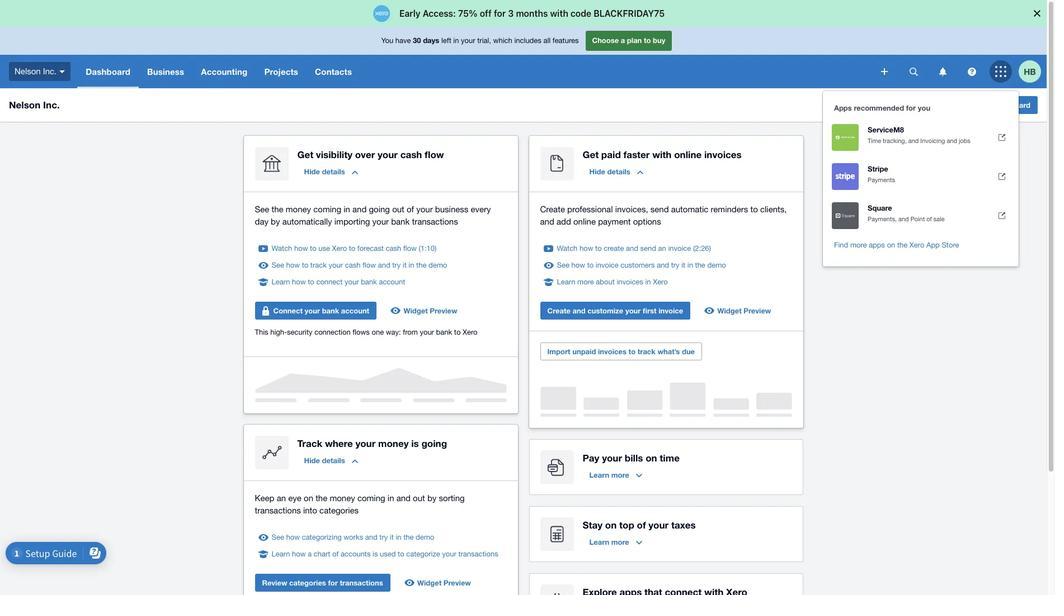 Task type: vqa. For each thing, say whether or not it's contained in the screenshot.
main
no



Task type: locate. For each thing, give the bounding box(es) containing it.
and left add
[[540, 217, 554, 227]]

0 horizontal spatial money
[[286, 205, 311, 214]]

1 vertical spatial online
[[573, 217, 596, 227]]

how left connect
[[292, 278, 306, 286]]

see inside see the money coming in and going out of your business every day by automatically importing your bank transactions
[[255, 205, 269, 214]]

1 horizontal spatial it
[[403, 261, 407, 270]]

0 vertical spatial money
[[286, 205, 311, 214]]

0 vertical spatial online
[[674, 149, 702, 161]]

days
[[423, 36, 439, 45]]

coming
[[313, 205, 341, 214], [357, 494, 385, 504]]

of right the chart
[[332, 551, 339, 559]]

flow
[[425, 149, 444, 161], [403, 245, 417, 253], [363, 261, 376, 270]]

2 horizontal spatial it
[[682, 261, 686, 270]]

watch inside "link"
[[557, 245, 578, 253]]

on right apps
[[887, 241, 895, 250]]

choose
[[592, 36, 619, 45]]

hide details
[[304, 167, 345, 176], [589, 167, 630, 176], [304, 457, 345, 466]]

how left the chart
[[292, 551, 306, 559]]

nelson inc.
[[15, 66, 57, 76], [9, 99, 60, 111]]

hide details down where
[[304, 457, 345, 466]]

navigation
[[77, 55, 873, 88]]

create inside create professional invoices, send automatic reminders to clients, and add online payment options
[[540, 205, 565, 214]]

track inside 'link'
[[310, 261, 327, 270]]

bills icon image
[[540, 451, 574, 485]]

1 horizontal spatial coming
[[357, 494, 385, 504]]

on inside keep an eye on the money coming in and out by sorting transactions into categories
[[304, 494, 313, 504]]

from
[[403, 328, 418, 337]]

the up categorize
[[403, 534, 414, 542]]

get left "paid"
[[583, 149, 599, 161]]

0 horizontal spatial an
[[277, 494, 286, 504]]

it right customers
[[682, 261, 686, 270]]

the down (2:26)
[[695, 261, 705, 270]]

1 horizontal spatial by
[[427, 494, 437, 504]]

see down keep
[[272, 534, 284, 542]]

1 vertical spatial coming
[[357, 494, 385, 504]]

banner
[[0, 27, 1047, 267]]

details down where
[[322, 457, 345, 466]]

watch how to create and send an invoice (2:26)
[[557, 245, 711, 253]]

bank right importing
[[391, 217, 410, 227]]

0 vertical spatial an
[[658, 245, 666, 253]]

2 get from the left
[[583, 149, 599, 161]]

your inside "link"
[[442, 551, 456, 559]]

0 horizontal spatial by
[[271, 217, 280, 227]]

dashboard link
[[77, 55, 139, 88]]

pay
[[583, 453, 599, 464]]

details down visibility
[[322, 167, 345, 176]]

0 horizontal spatial get
[[297, 149, 313, 161]]

0 vertical spatial coming
[[313, 205, 341, 214]]

more down pay your bills on time
[[611, 471, 629, 480]]

account down see how to track your cash flow and try it in the demo 'link'
[[379, 278, 405, 286]]

0 horizontal spatial watch
[[272, 245, 292, 253]]

svg image
[[995, 66, 1007, 77], [909, 67, 918, 76], [939, 67, 946, 76], [881, 68, 888, 75], [59, 70, 65, 73]]

1 vertical spatial inc.
[[43, 99, 60, 111]]

1 learn more from the top
[[589, 471, 629, 480]]

2 horizontal spatial flow
[[425, 149, 444, 161]]

track inside button
[[638, 347, 656, 356]]

on right bills
[[646, 453, 657, 464]]

bank right from
[[436, 328, 452, 337]]

how for invoice
[[572, 261, 585, 270]]

1 vertical spatial is
[[373, 551, 378, 559]]

your inside button
[[305, 307, 320, 316]]

servicem8
[[868, 125, 904, 134]]

connect your bank account button
[[255, 302, 377, 320]]

bank inside button
[[322, 307, 339, 316]]

learn more button down top
[[583, 534, 649, 552]]

and inside create professional invoices, send automatic reminders to clients, and add online payment options
[[540, 217, 554, 227]]

navigation inside 'banner'
[[77, 55, 873, 88]]

create and customize your first invoice button
[[540, 302, 691, 320]]

1 horizontal spatial a
[[621, 36, 625, 45]]

online down the professional
[[573, 217, 596, 227]]

see for see the money coming in and going out of your business every day by automatically importing your bank transactions
[[255, 205, 269, 214]]

your up learn how to connect your bank account in the left top of the page
[[329, 261, 343, 270]]

2 vertical spatial cash
[[345, 261, 361, 270]]

0 horizontal spatial is
[[373, 551, 378, 559]]

0 horizontal spatial online
[[573, 217, 596, 227]]

includes
[[514, 37, 542, 45]]

to up learn how to connect your bank account in the left top of the page
[[302, 261, 308, 270]]

learn inside "link"
[[272, 551, 290, 559]]

group
[[823, 91, 1019, 267]]

app recommendations element
[[823, 118, 1019, 236]]

to inside button
[[629, 347, 636, 356]]

used
[[380, 551, 396, 559]]

a left plan
[[621, 36, 625, 45]]

1 horizontal spatial try
[[392, 261, 401, 270]]

0 vertical spatial learn more
[[589, 471, 629, 480]]

money up "see how categorizing works and try it in the demo"
[[330, 494, 355, 504]]

to left the what's at bottom right
[[629, 347, 636, 356]]

try inside 'link'
[[392, 261, 401, 270]]

1 horizontal spatial watch
[[557, 245, 578, 253]]

coming inside see the money coming in and going out of your business every day by automatically importing your bank transactions
[[313, 205, 341, 214]]

out inside keep an eye on the money coming in and out by sorting transactions into categories
[[413, 494, 425, 504]]

import unpaid invoices to track what's due
[[547, 347, 695, 356]]

nelson inside popup button
[[15, 66, 41, 76]]

1 vertical spatial a
[[308, 551, 312, 559]]

how for track
[[286, 261, 300, 270]]

0 vertical spatial track
[[310, 261, 327, 270]]

an up see how to invoice customers and try it in the demo
[[658, 245, 666, 253]]

0 vertical spatial categories
[[320, 506, 359, 516]]

coming up works
[[357, 494, 385, 504]]

preview for get paid faster with online invoices
[[744, 307, 771, 316]]

0 vertical spatial create
[[540, 205, 565, 214]]

how left use
[[294, 245, 308, 253]]

learn more
[[589, 471, 629, 480], [589, 538, 629, 547]]

of inside see the money coming in and going out of your business every day by automatically importing your bank transactions
[[407, 205, 414, 214]]

and
[[909, 138, 919, 144], [947, 138, 957, 144], [352, 205, 367, 214], [899, 216, 909, 223], [540, 217, 554, 227], [626, 245, 638, 253], [378, 261, 390, 270], [657, 261, 669, 270], [573, 307, 586, 316], [396, 494, 411, 504], [365, 534, 378, 542]]

categories inside keep an eye on the money coming in and out by sorting transactions into categories
[[320, 506, 359, 516]]

your right importing
[[372, 217, 389, 227]]

2 learn more button from the top
[[583, 534, 649, 552]]

widget preview
[[404, 307, 457, 316], [717, 307, 771, 316], [417, 579, 471, 588]]

dashboard
[[994, 101, 1031, 110]]

keep
[[255, 494, 274, 504]]

and left sorting
[[396, 494, 411, 504]]

and left customize
[[573, 307, 586, 316]]

learn left about
[[557, 278, 575, 286]]

2 learn more from the top
[[589, 538, 629, 547]]

0 horizontal spatial it
[[390, 534, 394, 542]]

hide details for paid
[[589, 167, 630, 176]]

inc.
[[43, 66, 57, 76], [43, 99, 60, 111]]

0 vertical spatial send
[[651, 205, 669, 214]]

1 horizontal spatial out
[[413, 494, 425, 504]]

edit dashboard button
[[971, 96, 1038, 114]]

1 horizontal spatial for
[[906, 104, 916, 112]]

edit dashboard
[[978, 101, 1031, 110]]

widget preview for flow
[[404, 307, 457, 316]]

time
[[868, 138, 881, 144]]

see how to track your cash flow and try it in the demo link
[[272, 260, 447, 271]]

invoices preview bar graph image
[[540, 383, 792, 417]]

widget for invoices
[[717, 307, 742, 316]]

money
[[286, 205, 311, 214], [378, 438, 409, 450], [330, 494, 355, 504]]

0 vertical spatial nelson
[[15, 66, 41, 76]]

the inside 'link'
[[416, 261, 427, 270]]

get left visibility
[[297, 149, 313, 161]]

1 horizontal spatial going
[[422, 438, 447, 450]]

invoice
[[668, 245, 691, 253], [596, 261, 619, 270], [659, 307, 683, 316]]

a inside 'banner'
[[621, 36, 625, 45]]

use
[[319, 245, 330, 253]]

send inside create professional invoices, send automatic reminders to clients, and add online payment options
[[651, 205, 669, 214]]

0 vertical spatial cash
[[400, 149, 422, 161]]

0 vertical spatial learn more button
[[583, 467, 649, 485]]

account inside button
[[341, 307, 369, 316]]

trial,
[[477, 37, 491, 45]]

for left you
[[906, 104, 916, 112]]

0 vertical spatial for
[[906, 104, 916, 112]]

time
[[660, 453, 680, 464]]

of inside "link"
[[332, 551, 339, 559]]

1 vertical spatial learn more
[[589, 538, 629, 547]]

banking icon image
[[255, 147, 288, 181]]

categories
[[320, 506, 359, 516], [289, 579, 326, 588]]

learn for accounts
[[272, 551, 290, 559]]

0 vertical spatial flow
[[425, 149, 444, 161]]

your inside "button"
[[625, 307, 641, 316]]

and inside "button"
[[573, 307, 586, 316]]

see inside 'link'
[[272, 261, 284, 270]]

details for paid
[[607, 167, 630, 176]]

learn up review
[[272, 551, 290, 559]]

accounting
[[201, 67, 248, 77]]

0 vertical spatial by
[[271, 217, 280, 227]]

and right tracking,
[[909, 138, 919, 144]]

cash right over
[[400, 149, 422, 161]]

1 horizontal spatial an
[[658, 245, 666, 253]]

flows
[[353, 328, 370, 337]]

0 horizontal spatial going
[[369, 205, 390, 214]]

hide details button down where
[[297, 452, 365, 470]]

chart
[[314, 551, 330, 559]]

how left create
[[580, 245, 593, 253]]

by
[[271, 217, 280, 227], [427, 494, 437, 504]]

to up see how to track your cash flow and try it in the demo
[[349, 245, 355, 253]]

going inside see the money coming in and going out of your business every day by automatically importing your bank transactions
[[369, 205, 390, 214]]

hide down "paid"
[[589, 167, 605, 176]]

1 vertical spatial categories
[[289, 579, 326, 588]]

to left buy
[[644, 36, 651, 45]]

invoices down customers
[[617, 278, 643, 286]]

apps recommended for you
[[834, 104, 931, 112]]

1 vertical spatial nelson
[[9, 99, 40, 111]]

1 learn more button from the top
[[583, 467, 649, 485]]

0 horizontal spatial coming
[[313, 205, 341, 214]]

track left the what's at bottom right
[[638, 347, 656, 356]]

connect
[[316, 278, 343, 286]]

find more apps on the xero app store link
[[823, 236, 1019, 256]]

see up connect
[[272, 261, 284, 270]]

group containing apps recommended for you
[[823, 91, 1019, 267]]

coming up 'automatically'
[[313, 205, 341, 214]]

cash inside 'link'
[[345, 261, 361, 270]]

track where your money is going
[[297, 438, 447, 450]]

1 vertical spatial send
[[640, 245, 656, 253]]

watch down 'automatically'
[[272, 245, 292, 253]]

create inside "button"
[[547, 307, 571, 316]]

create up add
[[540, 205, 565, 214]]

transactions inside button
[[340, 579, 383, 588]]

for for recommended
[[906, 104, 916, 112]]

and inside "link"
[[626, 245, 638, 253]]

of right top
[[637, 520, 646, 532]]

invoices up the reminders
[[704, 149, 742, 161]]

0 vertical spatial account
[[379, 278, 405, 286]]

details for visibility
[[322, 167, 345, 176]]

invoicing
[[921, 138, 945, 144]]

taxes icon image
[[540, 518, 574, 552]]

0 horizontal spatial flow
[[363, 261, 376, 270]]

1 vertical spatial out
[[413, 494, 425, 504]]

taxes
[[671, 520, 696, 532]]

by inside keep an eye on the money coming in and out by sorting transactions into categories
[[427, 494, 437, 504]]

preview for get visibility over your cash flow
[[430, 307, 457, 316]]

invoices
[[704, 149, 742, 161], [617, 278, 643, 286], [598, 347, 627, 356]]

invoices icon image
[[540, 147, 574, 181]]

to left use
[[310, 245, 317, 253]]

2 watch from the left
[[557, 245, 578, 253]]

bank up the connection
[[322, 307, 339, 316]]

for inside button
[[328, 579, 338, 588]]

0 horizontal spatial track
[[310, 261, 327, 270]]

try
[[392, 261, 401, 270], [671, 261, 680, 270], [380, 534, 388, 542]]

it
[[403, 261, 407, 270], [682, 261, 686, 270], [390, 534, 394, 542]]

0 vertical spatial out
[[392, 205, 404, 214]]

0 vertical spatial inc.
[[43, 66, 57, 76]]

account up flows
[[341, 307, 369, 316]]

inc. inside popup button
[[43, 66, 57, 76]]

learn more for your
[[589, 471, 629, 480]]

0 vertical spatial a
[[621, 36, 625, 45]]

navigation containing dashboard
[[77, 55, 873, 88]]

(2:26)
[[693, 245, 711, 253]]

demo
[[429, 261, 447, 270], [707, 261, 726, 270], [416, 534, 434, 542]]

to
[[644, 36, 651, 45], [751, 205, 758, 214], [310, 245, 317, 253], [349, 245, 355, 253], [595, 245, 602, 253], [302, 261, 308, 270], [587, 261, 594, 270], [308, 278, 314, 286], [454, 328, 461, 337], [629, 347, 636, 356], [398, 551, 404, 559]]

more right find
[[850, 241, 867, 250]]

1 vertical spatial flow
[[403, 245, 417, 253]]

the up 'automatically'
[[272, 205, 283, 214]]

learn up connect
[[272, 278, 290, 286]]

invoices inside the learn more about invoices in xero link
[[617, 278, 643, 286]]

nelson
[[15, 66, 41, 76], [9, 99, 40, 111]]

create professional invoices, send automatic reminders to clients, and add online payment options
[[540, 205, 787, 227]]

how for works
[[286, 534, 300, 542]]

cash
[[400, 149, 422, 161], [386, 245, 401, 253], [345, 261, 361, 270]]

0 horizontal spatial out
[[392, 205, 404, 214]]

top
[[619, 520, 634, 532]]

by left sorting
[[427, 494, 437, 504]]

widget
[[404, 307, 428, 316], [717, 307, 742, 316], [417, 579, 442, 588]]

0 vertical spatial is
[[411, 438, 419, 450]]

see
[[255, 205, 269, 214], [272, 261, 284, 270], [557, 261, 570, 270], [272, 534, 284, 542]]

invoices right unpaid
[[598, 347, 627, 356]]

of inside square payments, and point of sale
[[927, 216, 932, 223]]

1 vertical spatial track
[[638, 347, 656, 356]]

apps
[[834, 104, 852, 112]]

on up into
[[304, 494, 313, 504]]

review categories for transactions button
[[255, 575, 390, 593]]

demo down (1:10)
[[429, 261, 447, 270]]

0 horizontal spatial a
[[308, 551, 312, 559]]

square
[[868, 204, 892, 213]]

1 watch from the left
[[272, 245, 292, 253]]

an left eye
[[277, 494, 286, 504]]

invoice up about
[[596, 261, 619, 270]]

this high-security connection flows one way: from your bank to xero
[[255, 328, 478, 337]]

xero
[[910, 241, 925, 250], [332, 245, 347, 253], [653, 278, 668, 286], [463, 328, 478, 337]]

the right apps
[[897, 241, 908, 250]]

automatic
[[671, 205, 709, 214]]

2 vertical spatial invoices
[[598, 347, 627, 356]]

learn for xero
[[557, 278, 575, 286]]

how left categorizing
[[286, 534, 300, 542]]

learn
[[272, 278, 290, 286], [557, 278, 575, 286], [589, 471, 609, 480], [589, 538, 609, 547], [272, 551, 290, 559]]

watch down add
[[557, 245, 578, 253]]

hide details button down "paid"
[[583, 163, 650, 181]]

see how to track your cash flow and try it in the demo
[[272, 261, 447, 270]]

1 vertical spatial an
[[277, 494, 286, 504]]

invoice inside "link"
[[668, 245, 691, 253]]

0 horizontal spatial account
[[341, 307, 369, 316]]

to inside 'link'
[[302, 261, 308, 270]]

on for eye
[[304, 494, 313, 504]]

1 vertical spatial learn more button
[[583, 534, 649, 552]]

create and customize your first invoice
[[547, 307, 683, 316]]

by inside see the money coming in and going out of your business every day by automatically importing your bank transactions
[[271, 217, 280, 227]]

out inside see the money coming in and going out of your business every day by automatically importing your bank transactions
[[392, 205, 404, 214]]

1 vertical spatial invoice
[[596, 261, 619, 270]]

hide details button down visibility
[[297, 163, 365, 181]]

left
[[441, 37, 451, 45]]

by right day
[[271, 217, 280, 227]]

on
[[887, 241, 895, 250], [646, 453, 657, 464], [304, 494, 313, 504], [605, 520, 617, 532]]

1 vertical spatial money
[[378, 438, 409, 450]]

sorting
[[439, 494, 465, 504]]

see how to invoice customers and try it in the demo link
[[557, 260, 726, 271]]

transactions down business
[[412, 217, 458, 227]]

send up see how to invoice customers and try it in the demo
[[640, 245, 656, 253]]

0 vertical spatial nelson inc.
[[15, 66, 57, 76]]

2 vertical spatial invoice
[[659, 307, 683, 316]]

1 get from the left
[[297, 149, 313, 161]]

apps
[[869, 241, 885, 250]]

cash down watch how to use xero to forecast cash flow (1:10) link
[[345, 261, 361, 270]]

learn more down stay
[[589, 538, 629, 547]]

invoice left (2:26)
[[668, 245, 691, 253]]

create for create professional invoices, send automatic reminders to clients, and add online payment options
[[540, 205, 565, 214]]

2 vertical spatial money
[[330, 494, 355, 504]]

in inside 'link'
[[409, 261, 414, 270]]

an inside keep an eye on the money coming in and out by sorting transactions into categories
[[277, 494, 286, 504]]

1 vertical spatial by
[[427, 494, 437, 504]]

out left sorting
[[413, 494, 425, 504]]

see down add
[[557, 261, 570, 270]]

1 vertical spatial invoices
[[617, 278, 643, 286]]

how up connect
[[286, 261, 300, 270]]

to up "learn more about invoices in xero"
[[587, 261, 594, 270]]

1 vertical spatial for
[[328, 579, 338, 588]]

your left first
[[625, 307, 641, 316]]

2 vertical spatial flow
[[363, 261, 376, 270]]

try right customers
[[671, 261, 680, 270]]

create up import
[[547, 307, 571, 316]]

1 vertical spatial account
[[341, 307, 369, 316]]

learn more button for your
[[583, 467, 649, 485]]

transactions
[[412, 217, 458, 227], [255, 506, 301, 516], [458, 551, 498, 559], [340, 579, 383, 588]]

on inside group
[[887, 241, 895, 250]]

cash right forecast
[[386, 245, 401, 253]]

hide details button for visibility
[[297, 163, 365, 181]]

for inside group
[[906, 104, 916, 112]]

accounting button
[[193, 55, 256, 88]]

in inside you have 30 days left in your trial, which includes all features
[[453, 37, 459, 45]]

the inside keep an eye on the money coming in and out by sorting transactions into categories
[[316, 494, 327, 504]]

stripe payments
[[868, 164, 895, 184]]

and down forecast
[[378, 261, 390, 270]]

see for see how to track your cash flow and try it in the demo
[[272, 261, 284, 270]]

learn more button down pay your bills on time
[[583, 467, 649, 485]]

hide details button for where
[[297, 452, 365, 470]]

1 horizontal spatial get
[[583, 149, 599, 161]]

how up "learn more about invoices in xero"
[[572, 261, 585, 270]]

hide down visibility
[[304, 167, 320, 176]]

1 horizontal spatial is
[[411, 438, 419, 450]]

track money icon image
[[255, 436, 288, 470]]

business
[[435, 205, 468, 214]]

account
[[379, 278, 405, 286], [341, 307, 369, 316]]

the down (1:10)
[[416, 261, 427, 270]]

categorizing
[[302, 534, 342, 542]]

unpaid
[[573, 347, 596, 356]]

and left point in the top right of the page
[[899, 216, 909, 223]]

money inside keep an eye on the money coming in and out by sorting transactions into categories
[[330, 494, 355, 504]]

on for bills
[[646, 453, 657, 464]]

it inside see how categorizing works and try it in the demo link
[[390, 534, 394, 542]]

0 vertical spatial invoice
[[668, 245, 691, 253]]

1 vertical spatial create
[[547, 307, 571, 316]]

day
[[255, 217, 269, 227]]

0 vertical spatial going
[[369, 205, 390, 214]]

how inside 'link'
[[286, 261, 300, 270]]

widget preview button
[[386, 302, 464, 320], [699, 302, 778, 320], [399, 575, 478, 593]]

hide details button for paid
[[583, 163, 650, 181]]

how for connect
[[292, 278, 306, 286]]

dialog
[[0, 0, 1055, 27]]

on for apps
[[887, 241, 895, 250]]

customers
[[621, 261, 655, 270]]

1 horizontal spatial money
[[330, 494, 355, 504]]

dashboard
[[86, 67, 130, 77]]

widget preview button for flow
[[386, 302, 464, 320]]

and inside square payments, and point of sale
[[899, 216, 909, 223]]

money up 'automatically'
[[286, 205, 311, 214]]

send
[[651, 205, 669, 214], [640, 245, 656, 253]]

track down use
[[310, 261, 327, 270]]

to inside 'banner'
[[644, 36, 651, 45]]

1 horizontal spatial track
[[638, 347, 656, 356]]

0 horizontal spatial for
[[328, 579, 338, 588]]

point
[[911, 216, 925, 223]]

hide for visibility
[[304, 167, 320, 176]]

2 horizontal spatial money
[[378, 438, 409, 450]]



Task type: describe. For each thing, give the bounding box(es) containing it.
more inside group
[[850, 241, 867, 250]]

and right customers
[[657, 261, 669, 270]]

coming inside keep an eye on the money coming in and out by sorting transactions into categories
[[357, 494, 385, 504]]

watch for get paid faster with online invoices
[[557, 245, 578, 253]]

payments,
[[868, 216, 897, 223]]

demo inside 'link'
[[429, 261, 447, 270]]

business button
[[139, 55, 193, 88]]

flow inside 'link'
[[363, 261, 376, 270]]

widget preview button for invoices
[[699, 302, 778, 320]]

connect
[[273, 307, 303, 316]]

about
[[596, 278, 615, 286]]

payment
[[598, 217, 631, 227]]

the inside group
[[897, 241, 908, 250]]

it inside see how to track your cash flow and try it in the demo 'link'
[[403, 261, 407, 270]]

svg image inside nelson inc. popup button
[[59, 70, 65, 73]]

bank inside see the money coming in and going out of your business every day by automatically importing your bank transactions
[[391, 217, 410, 227]]

get for get visibility over your cash flow
[[297, 149, 313, 161]]

how for create
[[580, 245, 593, 253]]

categories inside button
[[289, 579, 326, 588]]

to left create
[[595, 245, 602, 253]]

learn more for on
[[589, 538, 629, 547]]

and right works
[[365, 534, 378, 542]]

and left the "jobs" at the top
[[947, 138, 957, 144]]

invoices inside import unpaid invoices to track what's due button
[[598, 347, 627, 356]]

hide for where
[[304, 457, 320, 466]]

clients,
[[760, 205, 787, 214]]

recommended
[[854, 104, 904, 112]]

see the money coming in and going out of your business every day by automatically importing your bank transactions
[[255, 205, 491, 227]]

see for see how categorizing works and try it in the demo
[[272, 534, 284, 542]]

demo up categorize
[[416, 534, 434, 542]]

all
[[544, 37, 551, 45]]

send inside "link"
[[640, 245, 656, 253]]

payments
[[868, 177, 895, 184]]

how for chart
[[292, 551, 306, 559]]

group inside 'banner'
[[823, 91, 1019, 267]]

every
[[471, 205, 491, 214]]

forecast
[[357, 245, 384, 253]]

to right from
[[454, 328, 461, 337]]

hide for paid
[[589, 167, 605, 176]]

for for categories
[[328, 579, 338, 588]]

your right from
[[420, 328, 434, 337]]

security
[[287, 328, 313, 337]]

servicem8 time tracking, and invoicing and jobs
[[868, 125, 971, 144]]

bank down see how to track your cash flow and try it in the demo 'link'
[[361, 278, 377, 286]]

faster
[[624, 149, 650, 161]]

see how to invoice customers and try it in the demo
[[557, 261, 726, 270]]

import
[[547, 347, 571, 356]]

see how categorizing works and try it in the demo link
[[272, 533, 434, 544]]

pay your bills on time
[[583, 453, 680, 464]]

keep an eye on the money coming in and out by sorting transactions into categories
[[255, 494, 465, 516]]

categorize
[[406, 551, 440, 559]]

your left the taxes
[[649, 520, 669, 532]]

in inside keep an eye on the money coming in and out by sorting transactions into categories
[[388, 494, 394, 504]]

create
[[604, 245, 624, 253]]

svg image
[[968, 67, 976, 76]]

get for get paid faster with online invoices
[[583, 149, 599, 161]]

see for see how to invoice customers and try it in the demo
[[557, 261, 570, 270]]

1 horizontal spatial online
[[674, 149, 702, 161]]

0 horizontal spatial try
[[380, 534, 388, 542]]

watch how to create and send an invoice (2:26) link
[[557, 243, 711, 255]]

1 vertical spatial nelson inc.
[[9, 99, 60, 111]]

your right where
[[356, 438, 376, 450]]

2 horizontal spatial try
[[671, 261, 680, 270]]

learn how a chart of accounts is used to categorize your transactions
[[272, 551, 498, 559]]

demo down (2:26)
[[707, 261, 726, 270]]

importing
[[334, 217, 370, 227]]

banking preview line graph image
[[255, 369, 507, 403]]

find
[[834, 241, 848, 250]]

get paid faster with online invoices
[[583, 149, 742, 161]]

you
[[918, 104, 931, 112]]

find more apps on the xero app store
[[834, 241, 959, 250]]

how for use
[[294, 245, 308, 253]]

review categories for transactions
[[262, 579, 383, 588]]

features
[[553, 37, 579, 45]]

nelson inc. button
[[0, 55, 77, 88]]

your left business
[[416, 205, 433, 214]]

app
[[927, 241, 940, 250]]

transactions inside see the money coming in and going out of your business every day by automatically importing your bank transactions
[[412, 217, 458, 227]]

more left about
[[577, 278, 594, 286]]

invoices,
[[615, 205, 648, 214]]

1 horizontal spatial account
[[379, 278, 405, 286]]

an inside "link"
[[658, 245, 666, 253]]

options
[[633, 217, 661, 227]]

learn for bank
[[272, 278, 290, 286]]

projects
[[264, 67, 298, 77]]

in inside see the money coming in and going out of your business every day by automatically importing your bank transactions
[[344, 205, 350, 214]]

automatically
[[282, 217, 332, 227]]

add-ons icon image
[[540, 585, 574, 596]]

1 vertical spatial going
[[422, 438, 447, 450]]

hide details for visibility
[[304, 167, 345, 176]]

professional
[[567, 205, 613, 214]]

tracking,
[[883, 138, 907, 144]]

nelson inc. inside popup button
[[15, 66, 57, 76]]

widget preview for invoices
[[717, 307, 771, 316]]

your inside 'link'
[[329, 261, 343, 270]]

eye
[[288, 494, 302, 504]]

see how categorizing works and try it in the demo
[[272, 534, 434, 542]]

square payments, and point of sale
[[868, 204, 945, 223]]

with
[[652, 149, 672, 161]]

(1:10)
[[419, 245, 437, 253]]

where
[[325, 438, 353, 450]]

your down see how to track your cash flow and try it in the demo 'link'
[[345, 278, 359, 286]]

your right pay
[[602, 453, 622, 464]]

is inside "link"
[[373, 551, 378, 559]]

widget for flow
[[404, 307, 428, 316]]

reminders
[[711, 205, 748, 214]]

and inside see the money coming in and going out of your business every day by automatically importing your bank transactions
[[352, 205, 367, 214]]

to inside create professional invoices, send automatic reminders to clients, and add online payment options
[[751, 205, 758, 214]]

to left connect
[[308, 278, 314, 286]]

a inside "link"
[[308, 551, 312, 559]]

1 horizontal spatial flow
[[403, 245, 417, 253]]

your inside you have 30 days left in your trial, which includes all features
[[461, 37, 475, 45]]

connection
[[315, 328, 351, 337]]

works
[[344, 534, 363, 542]]

stay
[[583, 520, 603, 532]]

1 vertical spatial cash
[[386, 245, 401, 253]]

high-
[[270, 328, 287, 337]]

way:
[[386, 328, 401, 337]]

watch for get visibility over your cash flow
[[272, 245, 292, 253]]

it inside see how to invoice customers and try it in the demo link
[[682, 261, 686, 270]]

more down top
[[611, 538, 629, 547]]

visibility
[[316, 149, 352, 161]]

bills
[[625, 453, 643, 464]]

stripe
[[868, 164, 888, 173]]

transactions inside keep an eye on the money coming in and out by sorting transactions into categories
[[255, 506, 301, 516]]

watch how to use xero to forecast cash flow (1:10) link
[[272, 243, 437, 255]]

money inside see the money coming in and going out of your business every day by automatically importing your bank transactions
[[286, 205, 311, 214]]

banner containing hb
[[0, 27, 1047, 267]]

0 vertical spatial invoices
[[704, 149, 742, 161]]

invoice inside "button"
[[659, 307, 683, 316]]

contacts button
[[307, 55, 360, 88]]

create for create and customize your first invoice
[[547, 307, 571, 316]]

and inside keep an eye on the money coming in and out by sorting transactions into categories
[[396, 494, 411, 504]]

your right over
[[378, 149, 398, 161]]

import unpaid invoices to track what's due button
[[540, 343, 702, 361]]

learn down pay
[[589, 471, 609, 480]]

accounts
[[341, 551, 371, 559]]

and inside 'link'
[[378, 261, 390, 270]]

choose a plan to buy
[[592, 36, 666, 45]]

learn more about invoices in xero link
[[557, 277, 668, 288]]

details for where
[[322, 457, 345, 466]]

you have 30 days left in your trial, which includes all features
[[381, 36, 579, 45]]

edit
[[978, 101, 992, 110]]

into
[[303, 506, 317, 516]]

projects button
[[256, 55, 307, 88]]

learn down stay
[[589, 538, 609, 547]]

to right the used
[[398, 551, 404, 559]]

which
[[493, 37, 512, 45]]

learn more button for on
[[583, 534, 649, 552]]

one
[[372, 328, 384, 337]]

the inside see the money coming in and going out of your business every day by automatically importing your bank transactions
[[272, 205, 283, 214]]

add
[[557, 217, 571, 227]]

review
[[262, 579, 287, 588]]

online inside create professional invoices, send automatic reminders to clients, and add online payment options
[[573, 217, 596, 227]]

transactions inside "link"
[[458, 551, 498, 559]]

hb
[[1024, 66, 1036, 76]]

hide details for where
[[304, 457, 345, 466]]

on left top
[[605, 520, 617, 532]]

store
[[942, 241, 959, 250]]

plan
[[627, 36, 642, 45]]



